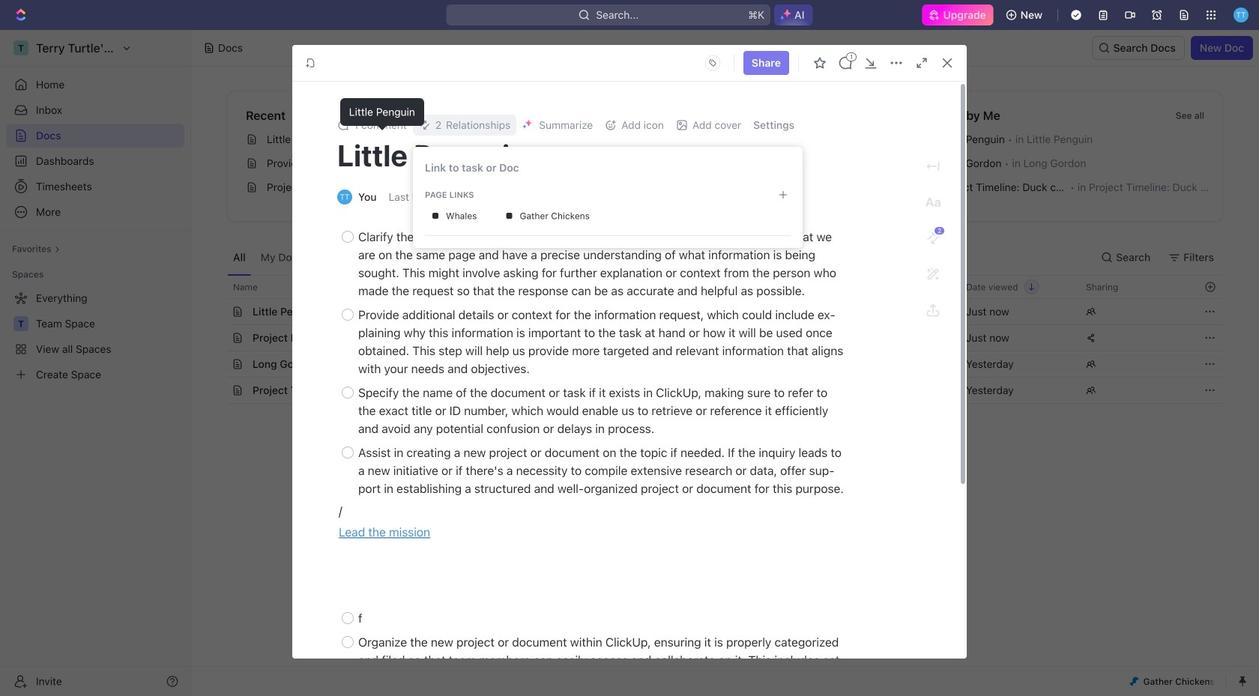 Task type: describe. For each thing, give the bounding box(es) containing it.
3 row from the top
[[211, 325, 1224, 352]]

2 row from the top
[[211, 298, 1224, 325]]



Task type: vqa. For each thing, say whether or not it's contained in the screenshot.
fourth row from the bottom
yes



Task type: locate. For each thing, give the bounding box(es) containing it.
sidebar navigation
[[0, 30, 191, 696]]

cell
[[211, 299, 227, 325], [837, 299, 957, 325], [211, 325, 227, 351], [837, 325, 957, 351], [211, 352, 227, 377], [837, 352, 957, 377], [211, 378, 227, 403]]

tab list
[[227, 240, 599, 275]]

drumstick bite image
[[1130, 677, 1139, 686]]

tree
[[6, 286, 184, 387]]

row
[[211, 275, 1224, 299], [211, 298, 1224, 325], [211, 325, 1224, 352], [211, 351, 1224, 378], [211, 377, 1224, 404]]

4 row from the top
[[211, 351, 1224, 378]]

1 row from the top
[[211, 275, 1224, 299]]

5 row from the top
[[211, 377, 1224, 404]]

table
[[211, 275, 1224, 404]]

tree inside "sidebar" navigation
[[6, 286, 184, 387]]

column header
[[211, 275, 227, 299]]



